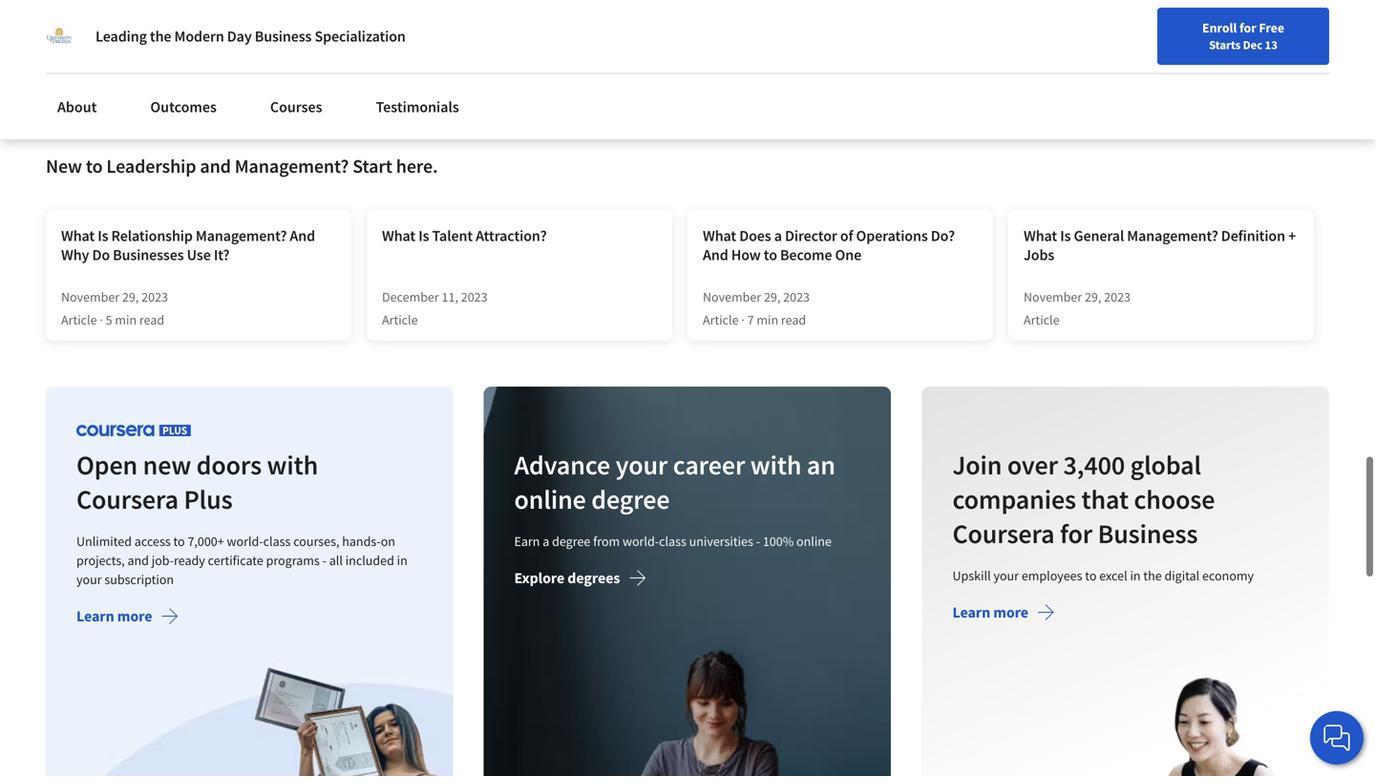 Task type: locate. For each thing, give the bounding box(es) containing it.
1 vertical spatial business
[[1098, 517, 1198, 551]]

november 29, 2023 article · 5 min read
[[61, 288, 168, 329]]

coursera up limits."
[[1049, 31, 1106, 50]]

2 read from the left
[[781, 311, 806, 329]]

1 world- from the left
[[227, 533, 263, 550]]

over
[[1008, 448, 1058, 482]]

coursera plus image
[[76, 425, 191, 436]]

2023 down "become" on the top right
[[784, 288, 810, 306]]

1 horizontal spatial ·
[[742, 311, 745, 329]]

business down amazing
[[255, 27, 312, 46]]

management? for what is relationship management? and why do businesses use it?
[[196, 226, 287, 245]]

the down "rhythm"
[[150, 27, 171, 46]]

0 vertical spatial degree
[[592, 483, 670, 516]]

0 vertical spatial coursera
[[1049, 31, 1106, 50]]

0 horizontal spatial more
[[117, 607, 152, 626]]

1 horizontal spatial learn more
[[953, 603, 1029, 622]]

what inside what does a director of operations do? and how to become one
[[703, 226, 737, 245]]

1 horizontal spatial for
[[1240, 19, 1257, 36]]

1 horizontal spatial class
[[659, 533, 687, 550]]

0 horizontal spatial learn more
[[76, 607, 152, 626]]

0 vertical spatial from
[[450, 8, 481, 27]]

is right jobs
[[1061, 226, 1071, 245]]

in right excel
[[1130, 567, 1141, 585]]

november down jobs
[[1024, 288, 1083, 306]]

the
[[508, 0, 529, 4], [150, 27, 171, 46], [1144, 567, 1162, 585]]

0 horizontal spatial online
[[515, 483, 586, 516]]

min inside november 29, 2023 article · 5 min read
[[115, 311, 137, 329]]

0 horizontal spatial in
[[397, 552, 408, 569]]

0 vertical spatial online
[[515, 483, 586, 516]]

1 vertical spatial online
[[797, 533, 832, 550]]

my down university of virginia image
[[63, 53, 83, 73]]

global
[[1131, 448, 1202, 482]]

my up amazing
[[252, 0, 272, 4]]

management? right "general" on the top right of page
[[1128, 226, 1219, 245]]

0 vertical spatial the
[[508, 0, 529, 4]]

0 vertical spatial my
[[252, 0, 272, 4]]

3 29, from the left
[[1085, 288, 1102, 306]]

concepts
[[532, 0, 589, 4]]

i left can
[[140, 31, 144, 50]]

in inside unlimited access to 7,000+ world-class courses, hands-on projects, and job-ready certificate programs - all included in your subscription
[[397, 552, 408, 569]]

courses
[[185, 0, 234, 4], [507, 8, 556, 27]]

to inside '"to be able to take courses at my own pace and rhythm has been an amazing experience. i can learn whenever it fits my schedule and mood."'
[[138, 0, 151, 4]]

0 horizontal spatial 29,
[[122, 288, 139, 306]]

1 horizontal spatial and
[[703, 245, 729, 265]]

0 vertical spatial for
[[1240, 19, 1257, 36]]

29, inside november 29, 2023 article · 7 min read
[[764, 288, 781, 306]]

1 horizontal spatial learn
[[953, 603, 991, 622]]

1 vertical spatial my
[[484, 8, 504, 27]]

new inside "i directly applied the concepts and skills i learned from my courses to an exciting new project at work."
[[392, 31, 419, 50]]

is left talent
[[419, 226, 429, 245]]

· inside november 29, 2023 article · 7 min read
[[742, 311, 745, 329]]

2 is from the left
[[419, 226, 429, 245]]

1 horizontal spatial a
[[774, 226, 782, 245]]

your right upskill
[[994, 567, 1019, 585]]

plus
[[184, 483, 233, 516]]

earn a degree from world-class universities - 100% online
[[515, 533, 832, 550]]

read inside november 29, 2023 article · 5 min read
[[139, 311, 165, 329]]

29, for and
[[764, 288, 781, 306]]

learn for has
[[173, 31, 205, 50]]

learn more for learn more link to the left
[[76, 607, 152, 626]]

testimonials link
[[365, 86, 471, 128]]

that
[[1082, 483, 1129, 516]]

0 horizontal spatial november
[[61, 288, 120, 306]]

choose
[[1134, 483, 1215, 516]]

at right better
[[1293, 0, 1305, 4]]

degree inside the advance your career with an online degree
[[592, 483, 670, 516]]

world- up certificate
[[227, 533, 263, 550]]

more down 'subscription'
[[117, 607, 152, 626]]

about link
[[46, 86, 108, 128]]

0 vertical spatial courses
[[185, 0, 234, 4]]

29, down the businesses
[[122, 288, 139, 306]]

to right how
[[764, 245, 778, 265]]

1 is from the left
[[98, 226, 108, 245]]

in right included
[[397, 552, 408, 569]]

class up programs
[[263, 533, 291, 550]]

to
[[138, 0, 151, 4], [559, 8, 572, 27], [1177, 31, 1190, 50], [86, 154, 103, 178], [764, 245, 778, 265], [173, 533, 185, 550], [1085, 567, 1097, 585]]

0 horizontal spatial i
[[140, 31, 144, 50]]

limits."
[[1049, 53, 1093, 73]]

more down about
[[1187, 8, 1221, 27]]

degree up explore degrees
[[552, 533, 591, 550]]

3 november from the left
[[1024, 288, 1083, 306]]

0 horizontal spatial at
[[237, 0, 249, 4]]

management? inside what is general management? definition + jobs
[[1128, 226, 1219, 245]]

1 horizontal spatial 29,
[[764, 288, 781, 306]]

1 vertical spatial for
[[1060, 517, 1093, 551]]

read right 7
[[781, 311, 806, 329]]

29, inside november 29, 2023 article
[[1085, 288, 1102, 306]]

4 article from the left
[[1024, 311, 1060, 329]]

work."
[[486, 31, 527, 50]]

hands-
[[342, 533, 381, 550]]

and left how
[[703, 245, 729, 265]]

has
[[174, 8, 196, 27]]

rhythm
[[124, 8, 171, 27]]

i inside '"to be able to take courses at my own pace and rhythm has been an amazing experience. i can learn whenever it fits my schedule and mood."'
[[140, 31, 144, 50]]

article inside november 29, 2023 article · 5 min read
[[61, 311, 97, 329]]

your down projects,
[[76, 571, 102, 588]]

is right the why
[[98, 226, 108, 245]]

able
[[107, 0, 135, 4]]

management? down courses
[[235, 154, 349, 178]]

and
[[592, 0, 617, 4], [96, 8, 121, 27], [147, 53, 171, 73], [200, 154, 231, 178], [127, 552, 149, 569]]

businesses
[[113, 245, 184, 265]]

· left 5
[[100, 311, 103, 329]]

1 what from the left
[[61, 226, 95, 245]]

2 horizontal spatial the
[[1144, 567, 1162, 585]]

0 vertical spatial -
[[756, 533, 761, 550]]

29, down "become" on the top right
[[764, 288, 781, 306]]

and right it? at the left
[[290, 226, 315, 245]]

without
[[1229, 31, 1279, 50]]

to up "rhythm"
[[138, 0, 151, 4]]

2 min from the left
[[757, 311, 779, 329]]

december
[[382, 288, 439, 306]]

4 2023 from the left
[[1104, 288, 1131, 306]]

1 horizontal spatial is
[[419, 226, 429, 245]]

0 vertical spatial business
[[255, 27, 312, 46]]

what for what is relationship management? and why do businesses use it?
[[61, 226, 95, 245]]

0 vertical spatial i
[[392, 8, 396, 27]]

to inside "i directly applied the concepts and skills i learned from my courses to an exciting new project at work."
[[559, 8, 572, 27]]

1 horizontal spatial at
[[470, 31, 483, 50]]

with right doors
[[267, 448, 318, 482]]

director
[[785, 226, 838, 245]]

what left does
[[703, 226, 737, 245]]

november inside november 29, 2023 article
[[1024, 288, 1083, 306]]

a right earn
[[543, 533, 550, 550]]

with inside the advance your career with an online degree
[[751, 448, 802, 482]]

and inside unlimited access to 7,000+ world-class courses, hands-on projects, and job-ready certificate programs - all included in your subscription
[[127, 552, 149, 569]]

1 horizontal spatial read
[[781, 311, 806, 329]]

learn
[[173, 31, 205, 50], [1193, 31, 1226, 50]]

new down coursera plus image
[[143, 448, 191, 482]]

the right applied
[[508, 0, 529, 4]]

read right 5
[[139, 311, 165, 329]]

i down "i
[[392, 8, 396, 27]]

1 horizontal spatial courses
[[507, 8, 556, 27]]

being
[[1212, 0, 1248, 4]]

1 horizontal spatial world-
[[623, 533, 659, 550]]

article left 5
[[61, 311, 97, 329]]

0 horizontal spatial from
[[450, 8, 481, 27]]

article inside december 11, 2023 article
[[382, 311, 418, 329]]

2 learn from the left
[[1193, 31, 1226, 50]]

learn more link down upskill
[[953, 603, 1055, 627]]

learn down projects,
[[76, 607, 114, 626]]

what left talent
[[382, 226, 416, 245]]

i inside "i directly applied the concepts and skills i learned from my courses to an exciting new project at work."
[[392, 8, 396, 27]]

- inside unlimited access to 7,000+ world-class courses, hands-on projects, and job-ready certificate programs - all included in your subscription
[[322, 552, 327, 569]]

is for general
[[1061, 226, 1071, 245]]

1 vertical spatial the
[[150, 27, 171, 46]]

1 horizontal spatial an
[[575, 8, 591, 27]]

2 what from the left
[[382, 226, 416, 245]]

2 horizontal spatial an
[[807, 448, 836, 482]]

min inside november 29, 2023 article · 7 min read
[[757, 311, 779, 329]]

1 november from the left
[[61, 288, 120, 306]]

read for how
[[781, 311, 806, 329]]

2 horizontal spatial 29,
[[1085, 288, 1102, 306]]

with inside open new doors with coursera plus
[[267, 448, 318, 482]]

from
[[450, 8, 481, 27], [594, 533, 620, 550]]

0 horizontal spatial learn more link
[[76, 607, 179, 630]]

new inside open new doors with coursera plus
[[143, 448, 191, 482]]

1 min from the left
[[115, 311, 137, 329]]

at left work."
[[470, 31, 483, 50]]

at inside '"to be able to take courses at my own pace and rhythm has been an amazing experience. i can learn whenever it fits my schedule and mood."'
[[237, 0, 249, 4]]

1 vertical spatial courses
[[507, 8, 556, 27]]

2 29, from the left
[[764, 288, 781, 306]]

learn down upskill
[[953, 603, 991, 622]]

what inside what is relationship management? and why do businesses use it?
[[61, 226, 95, 245]]

more inside "learning isn't just about being better at your job: it's so much more than that. coursera allows me to learn without limits."
[[1187, 8, 1221, 27]]

courses
[[270, 97, 322, 117]]

2 2023 from the left
[[461, 288, 488, 306]]

1 horizontal spatial learn more link
[[953, 603, 1055, 627]]

management? inside what is relationship management? and why do businesses use it?
[[196, 226, 287, 245]]

2 article from the left
[[382, 311, 418, 329]]

0 horizontal spatial read
[[139, 311, 165, 329]]

1 vertical spatial coursera
[[76, 483, 179, 516]]

coursera down "open"
[[76, 483, 179, 516]]

your inside the advance your career with an online degree
[[616, 448, 668, 482]]

business down choose
[[1098, 517, 1198, 551]]

it's
[[1108, 8, 1127, 27]]

article down december
[[382, 311, 418, 329]]

2023 down "general" on the top right of page
[[1104, 288, 1131, 306]]

1 read from the left
[[139, 311, 165, 329]]

1 horizontal spatial more
[[994, 603, 1029, 622]]

4 what from the left
[[1024, 226, 1058, 245]]

0 horizontal spatial an
[[234, 8, 250, 27]]

to right show notifications icon at the top of page
[[1177, 31, 1190, 50]]

schedule
[[86, 53, 143, 73]]

is for relationship
[[98, 226, 108, 245]]

learn more down upskill
[[953, 603, 1029, 622]]

1 vertical spatial a
[[543, 533, 550, 550]]

degrees
[[568, 569, 620, 588]]

november
[[61, 288, 120, 306], [703, 288, 762, 306], [1024, 288, 1083, 306]]

for inside enroll for free starts dec 13
[[1240, 19, 1257, 36]]

None search field
[[272, 12, 588, 50]]

2023 down the businesses
[[142, 288, 168, 306]]

29, inside november 29, 2023 article · 5 min read
[[122, 288, 139, 306]]

in
[[397, 552, 408, 569], [1130, 567, 1141, 585]]

and up 'subscription'
[[127, 552, 149, 569]]

for down the that
[[1060, 517, 1093, 551]]

online right 100%
[[797, 533, 832, 550]]

learn more link down 'subscription'
[[76, 607, 179, 630]]

1 learn from the left
[[173, 31, 205, 50]]

1 horizontal spatial i
[[392, 8, 396, 27]]

read inside november 29, 2023 article · 7 min read
[[781, 311, 806, 329]]

learn down has
[[173, 31, 205, 50]]

1 horizontal spatial new
[[392, 31, 419, 50]]

7,000+
[[188, 533, 224, 550]]

2023
[[142, 288, 168, 306], [461, 288, 488, 306], [784, 288, 810, 306], [1104, 288, 1131, 306]]

it?
[[214, 245, 230, 265]]

0 horizontal spatial courses
[[185, 0, 234, 4]]

upskill
[[953, 567, 991, 585]]

world- down the advance your career with an online degree
[[623, 533, 659, 550]]

2 horizontal spatial at
[[1293, 0, 1305, 4]]

join over 3,400 global companies that choose coursera for business
[[953, 448, 1215, 551]]

2 class from the left
[[659, 533, 687, 550]]

- left 100%
[[756, 533, 761, 550]]

with for career
[[751, 448, 802, 482]]

do
[[92, 245, 110, 265]]

november inside november 29, 2023 article · 7 min read
[[703, 288, 762, 306]]

class left 'universities'
[[659, 533, 687, 550]]

november up 5
[[61, 288, 120, 306]]

2 · from the left
[[742, 311, 745, 329]]

article inside november 29, 2023 article
[[1024, 311, 1060, 329]]

and inside "i directly applied the concepts and skills i learned from my courses to an exciting new project at work."
[[592, 0, 617, 4]]

"learning isn't just about being better at your job: it's so much more than that. coursera allows me to learn without limits."
[[1049, 0, 1305, 73]]

job:
[[1081, 8, 1105, 27]]

0 horizontal spatial -
[[322, 552, 327, 569]]

and down able
[[96, 8, 121, 27]]

0 horizontal spatial and
[[290, 226, 315, 245]]

article inside november 29, 2023 article · 7 min read
[[703, 311, 739, 329]]

courses up been
[[185, 0, 234, 4]]

online
[[515, 483, 586, 516], [797, 533, 832, 550]]

a inside what does a director of operations do? and how to become one
[[774, 226, 782, 245]]

at inside "learning isn't just about being better at your job: it's so much more than that. coursera allows me to learn without limits."
[[1293, 0, 1305, 4]]

0 horizontal spatial the
[[150, 27, 171, 46]]

menu item
[[1011, 19, 1133, 81]]

1 horizontal spatial in
[[1130, 567, 1141, 585]]

learn more down 'subscription'
[[76, 607, 152, 626]]

specialization
[[315, 27, 406, 46]]

1 horizontal spatial min
[[757, 311, 779, 329]]

1 · from the left
[[100, 311, 103, 329]]

at up day
[[237, 0, 249, 4]]

2 vertical spatial my
[[63, 53, 83, 73]]

job-
[[152, 552, 174, 569]]

employees
[[1022, 567, 1083, 585]]

29, down "general" on the top right of page
[[1085, 288, 1102, 306]]

coursera down companies
[[953, 517, 1055, 551]]

from up degrees
[[594, 533, 620, 550]]

learn down than
[[1193, 31, 1226, 50]]

for up dec
[[1240, 19, 1257, 36]]

1 vertical spatial from
[[594, 533, 620, 550]]

1 vertical spatial -
[[322, 552, 327, 569]]

2023 for a
[[784, 288, 810, 306]]

0 vertical spatial new
[[392, 31, 419, 50]]

one
[[835, 245, 862, 265]]

isn't
[[1114, 0, 1142, 4]]

1 vertical spatial i
[[140, 31, 144, 50]]

so
[[1130, 8, 1145, 27]]

0 horizontal spatial learn
[[173, 31, 205, 50]]

about
[[1171, 0, 1209, 4]]

i
[[392, 8, 396, 27], [140, 31, 144, 50]]

management? down new to leadership and management? start here.
[[196, 226, 287, 245]]

2023 inside november 29, 2023 article · 7 min read
[[784, 288, 810, 306]]

1 horizontal spatial november
[[703, 288, 762, 306]]

my down applied
[[484, 8, 504, 27]]

to left excel
[[1085, 567, 1097, 585]]

and
[[290, 226, 315, 245], [703, 245, 729, 265]]

my
[[252, 0, 272, 4], [484, 8, 504, 27], [63, 53, 83, 73]]

0 horizontal spatial class
[[263, 533, 291, 550]]

a right does
[[774, 226, 782, 245]]

1 article from the left
[[61, 311, 97, 329]]

than
[[1224, 8, 1254, 27]]

an inside the advance your career with an online degree
[[807, 448, 836, 482]]

world- inside unlimited access to 7,000+ world-class courses, hands-on projects, and job-ready certificate programs - all included in your subscription
[[227, 533, 263, 550]]

leadership
[[106, 154, 196, 178]]

2023 inside december 11, 2023 article
[[461, 288, 488, 306]]

class inside unlimited access to 7,000+ world-class courses, hands-on projects, and job-ready certificate programs - all included in your subscription
[[263, 533, 291, 550]]

included
[[346, 552, 394, 569]]

your down "learning
[[1049, 8, 1078, 27]]

what left "general" on the top right of page
[[1024, 226, 1058, 245]]

2 vertical spatial coursera
[[953, 517, 1055, 551]]

0 horizontal spatial ·
[[100, 311, 103, 329]]

read for use
[[139, 311, 165, 329]]

0 horizontal spatial business
[[255, 27, 312, 46]]

to right "new"
[[86, 154, 103, 178]]

your left the career
[[616, 448, 668, 482]]

class for universities
[[659, 533, 687, 550]]

2 horizontal spatial my
[[484, 8, 504, 27]]

2023 for general
[[1104, 288, 1131, 306]]

november inside november 29, 2023 article · 5 min read
[[61, 288, 120, 306]]

class for courses,
[[263, 533, 291, 550]]

2023 for relationship
[[142, 288, 168, 306]]

an inside '"to be able to take courses at my own pace and rhythm has been an amazing experience. i can learn whenever it fits my schedule and mood."'
[[234, 8, 250, 27]]

0 horizontal spatial a
[[543, 533, 550, 550]]

0 horizontal spatial new
[[143, 448, 191, 482]]

3 is from the left
[[1061, 226, 1071, 245]]

coursera
[[1049, 31, 1106, 50], [76, 483, 179, 516], [953, 517, 1055, 551]]

with right the career
[[751, 448, 802, 482]]

article down jobs
[[1024, 311, 1060, 329]]

start
[[353, 154, 393, 178]]

testimonials
[[376, 97, 459, 117]]

1 horizontal spatial the
[[508, 0, 529, 4]]

learn inside '"to be able to take courses at my own pace and rhythm has been an amazing experience. i can learn whenever it fits my schedule and mood."'
[[173, 31, 205, 50]]

3 2023 from the left
[[784, 288, 810, 306]]

3,400
[[1064, 448, 1125, 482]]

3 what from the left
[[703, 226, 737, 245]]

min right 5
[[115, 311, 137, 329]]

article left 7
[[703, 311, 739, 329]]

article for what does a director of operations do? and how to become one
[[703, 311, 739, 329]]

more down employees
[[994, 603, 1029, 622]]

what
[[61, 226, 95, 245], [382, 226, 416, 245], [703, 226, 737, 245], [1024, 226, 1058, 245]]

2 horizontal spatial november
[[1024, 288, 1083, 306]]

to down concepts on the left top of the page
[[559, 8, 572, 27]]

2 with from the left
[[751, 448, 802, 482]]

degree up earn a degree from world-class universities - 100% online
[[592, 483, 670, 516]]

1 2023 from the left
[[142, 288, 168, 306]]

much
[[1148, 8, 1184, 27]]

november up 7
[[703, 288, 762, 306]]

1 horizontal spatial business
[[1098, 517, 1198, 551]]

is for talent
[[419, 226, 429, 245]]

earn
[[515, 533, 540, 550]]

0 horizontal spatial learn
[[76, 607, 114, 626]]

- left the all
[[322, 552, 327, 569]]

chat with us image
[[1322, 723, 1353, 754]]

2023 inside november 29, 2023 article
[[1104, 288, 1131, 306]]

online down advance
[[515, 483, 586, 516]]

coursera inside open new doors with coursera plus
[[76, 483, 179, 516]]

is inside what is general management? definition + jobs
[[1061, 226, 1071, 245]]

·
[[100, 311, 103, 329], [742, 311, 745, 329]]

1 vertical spatial new
[[143, 448, 191, 482]]

· left 7
[[742, 311, 745, 329]]

0 horizontal spatial for
[[1060, 517, 1093, 551]]

business inside join over 3,400 global companies that choose coursera for business
[[1098, 517, 1198, 551]]

to up the ready
[[173, 533, 185, 550]]

at
[[237, 0, 249, 4], [1293, 0, 1305, 4], [470, 31, 483, 50]]

what down "new"
[[61, 226, 95, 245]]

2 november from the left
[[703, 288, 762, 306]]

2023 inside november 29, 2023 article · 5 min read
[[142, 288, 168, 306]]

and up exciting
[[592, 0, 617, 4]]

open
[[76, 448, 138, 482]]

what is relationship management? and why do businesses use it?
[[61, 226, 315, 265]]

is inside what is relationship management? and why do businesses use it?
[[98, 226, 108, 245]]

2 horizontal spatial more
[[1187, 8, 1221, 27]]

learn for learn more link to the left
[[76, 607, 114, 626]]

the inside "i directly applied the concepts and skills i learned from my courses to an exciting new project at work."
[[508, 0, 529, 4]]

better
[[1251, 0, 1290, 4]]

learn inside "learning isn't just about being better at your job: it's so much more than that. coursera allows me to learn without limits."
[[1193, 31, 1226, 50]]

0 horizontal spatial with
[[267, 448, 318, 482]]

1 horizontal spatial with
[[751, 448, 802, 482]]

from inside "i directly applied the concepts and skills i learned from my courses to an exciting new project at work."
[[450, 8, 481, 27]]

with for doors
[[267, 448, 318, 482]]

0 horizontal spatial is
[[98, 226, 108, 245]]

from down applied
[[450, 8, 481, 27]]

· inside november 29, 2023 article · 5 min read
[[100, 311, 103, 329]]

min right 7
[[757, 311, 779, 329]]

what inside what is general management? definition + jobs
[[1024, 226, 1058, 245]]

1 horizontal spatial learn
[[1193, 31, 1226, 50]]

1 class from the left
[[263, 533, 291, 550]]

0 horizontal spatial degree
[[552, 533, 591, 550]]

2 horizontal spatial is
[[1061, 226, 1071, 245]]

explore degrees
[[515, 569, 620, 588]]

2 world- from the left
[[623, 533, 659, 550]]

2023 right "11,"
[[461, 288, 488, 306]]

1 with from the left
[[267, 448, 318, 482]]

0 horizontal spatial world-
[[227, 533, 263, 550]]

the left digital in the bottom of the page
[[1144, 567, 1162, 585]]

0 vertical spatial a
[[774, 226, 782, 245]]

1 horizontal spatial degree
[[592, 483, 670, 516]]

3 article from the left
[[703, 311, 739, 329]]

courses inside "i directly applied the concepts and skills i learned from my courses to an exciting new project at work."
[[507, 8, 556, 27]]

courses down concepts on the left top of the page
[[507, 8, 556, 27]]

1 29, from the left
[[122, 288, 139, 306]]

new down learned
[[392, 31, 419, 50]]

what for what is talent attraction?
[[382, 226, 416, 245]]

0 horizontal spatial min
[[115, 311, 137, 329]]



Task type: vqa. For each thing, say whether or not it's contained in the screenshot.
ensuring
no



Task type: describe. For each thing, give the bounding box(es) containing it.
companies
[[953, 483, 1076, 516]]

article for what is general management? definition + jobs
[[1024, 311, 1060, 329]]

1 horizontal spatial online
[[797, 533, 832, 550]]

min for and
[[757, 311, 779, 329]]

december 11, 2023 article
[[382, 288, 488, 329]]

relationship
[[111, 226, 193, 245]]

digital
[[1165, 567, 1200, 585]]

my inside "i directly applied the concepts and skills i learned from my courses to an exciting new project at work."
[[484, 8, 504, 27]]

show notifications image
[[1154, 24, 1176, 47]]

and down can
[[147, 53, 171, 73]]

amazing
[[254, 8, 308, 27]]

"to
[[63, 0, 85, 4]]

"learning
[[1049, 0, 1111, 4]]

november 29, 2023 article · 7 min read
[[703, 288, 810, 329]]

unlimited
[[76, 533, 132, 550]]

definition
[[1222, 226, 1286, 245]]

learn more for rightmost learn more link
[[953, 603, 1029, 622]]

why
[[61, 245, 89, 265]]

it
[[274, 31, 283, 50]]

what for what does a director of operations do? and how to become one
[[703, 226, 737, 245]]

general
[[1074, 226, 1125, 245]]

1 horizontal spatial my
[[252, 0, 272, 4]]

november for businesses
[[61, 288, 120, 306]]

own
[[275, 0, 303, 4]]

1 vertical spatial degree
[[552, 533, 591, 550]]

more for learn more link to the left
[[117, 607, 152, 626]]

coursera inside "learning isn't just about being better at your job: it's so much more than that. coursera allows me to learn without limits."
[[1049, 31, 1106, 50]]

"i
[[392, 0, 402, 4]]

100%
[[763, 533, 794, 550]]

article for what is relationship management? and why do businesses use it?
[[61, 311, 97, 329]]

allows
[[1109, 31, 1150, 50]]

leading the modern day business specialization
[[96, 27, 406, 46]]

leading
[[96, 27, 147, 46]]

"to be able to take courses at my own pace and rhythm has been an amazing experience. i can learn whenever it fits my schedule and mood."
[[63, 0, 308, 73]]

to inside "learning isn't just about being better at your job: it's so much more than that. coursera allows me to learn without limits."
[[1177, 31, 1190, 50]]

what is talent attraction?
[[382, 226, 547, 245]]

talent
[[432, 226, 473, 245]]

be
[[88, 0, 104, 4]]

· for and
[[742, 311, 745, 329]]

7
[[748, 311, 754, 329]]

coursera image
[[23, 16, 144, 46]]

just
[[1145, 0, 1168, 4]]

here.
[[396, 154, 438, 178]]

exciting
[[594, 8, 644, 27]]

new to leadership and management? start here.
[[46, 154, 438, 178]]

learn for rightmost learn more link
[[953, 603, 991, 622]]

2 vertical spatial the
[[1144, 567, 1162, 585]]

operations
[[856, 226, 928, 245]]

on
[[381, 533, 395, 550]]

and inside what is relationship management? and why do businesses use it?
[[290, 226, 315, 245]]

and right leadership
[[200, 154, 231, 178]]

· for businesses
[[100, 311, 103, 329]]

university of virginia image
[[46, 23, 73, 50]]

skills
[[620, 0, 652, 4]]

does
[[740, 226, 772, 245]]

whenever
[[208, 31, 271, 50]]

november for and
[[703, 288, 762, 306]]

dec
[[1243, 37, 1263, 53]]

at for better
[[1293, 0, 1305, 4]]

and inside what does a director of operations do? and how to become one
[[703, 245, 729, 265]]

explore
[[515, 569, 565, 588]]

0 horizontal spatial my
[[63, 53, 83, 73]]

your inside unlimited access to 7,000+ world-class courses, hands-on projects, and job-ready certificate programs - all included in your subscription
[[76, 571, 102, 588]]

excel
[[1100, 567, 1128, 585]]

starts
[[1210, 37, 1241, 53]]

day
[[227, 27, 252, 46]]

learn for more
[[1193, 31, 1226, 50]]

world- for 7,000+
[[227, 533, 263, 550]]

courses link
[[259, 86, 334, 128]]

enroll for free starts dec 13
[[1203, 19, 1285, 53]]

your inside "learning isn't just about being better at your job: it's so much more than that. coursera allows me to learn without limits."
[[1049, 8, 1078, 27]]

advance your career with an online degree
[[515, 448, 836, 516]]

november 29, 2023 article
[[1024, 288, 1131, 329]]

1 horizontal spatial -
[[756, 533, 761, 550]]

world- for from
[[623, 533, 659, 550]]

pace
[[63, 8, 93, 27]]

learned
[[399, 8, 447, 27]]

all
[[329, 552, 343, 569]]

"i directly applied the concepts and skills i learned from my courses to an exciting new project at work."
[[392, 0, 652, 50]]

courses,
[[293, 533, 340, 550]]

upskill your employees to excel in the digital economy
[[953, 567, 1254, 585]]

coursera inside join over 3,400 global companies that choose coursera for business
[[953, 517, 1055, 551]]

enroll
[[1203, 19, 1237, 36]]

management? for what is general management? definition + jobs
[[1128, 226, 1219, 245]]

1 horizontal spatial from
[[594, 533, 620, 550]]

to inside what does a director of operations do? and how to become one
[[764, 245, 778, 265]]

an inside "i directly applied the concepts and skills i learned from my courses to an exciting new project at work."
[[575, 8, 591, 27]]

outcomes link
[[139, 86, 228, 128]]

to inside unlimited access to 7,000+ world-class courses, hands-on projects, and job-ready certificate programs - all included in your subscription
[[173, 533, 185, 550]]

new
[[46, 154, 82, 178]]

applied
[[456, 0, 505, 4]]

projects,
[[76, 552, 125, 569]]

+
[[1289, 226, 1297, 245]]

article for what is talent attraction?
[[382, 311, 418, 329]]

13
[[1265, 37, 1278, 53]]

mood."
[[174, 53, 221, 73]]

take
[[154, 0, 182, 4]]

for inside join over 3,400 global companies that choose coursera for business
[[1060, 517, 1093, 551]]

online inside the advance your career with an online degree
[[515, 483, 586, 516]]

explore degrees link
[[515, 569, 647, 592]]

outcomes
[[150, 97, 217, 117]]

at inside "i directly applied the concepts and skills i learned from my courses to an exciting new project at work."
[[470, 31, 483, 50]]

economy
[[1203, 567, 1254, 585]]

2023 for talent
[[461, 288, 488, 306]]

jobs
[[1024, 245, 1055, 265]]

min for businesses
[[115, 311, 137, 329]]

that.
[[1257, 8, 1287, 27]]

certificate
[[208, 552, 263, 569]]

been
[[199, 8, 231, 27]]

what for what is general management? definition + jobs
[[1024, 226, 1058, 245]]

experience.
[[63, 31, 136, 50]]

29, for businesses
[[122, 288, 139, 306]]

what does a director of operations do? and how to become one
[[703, 226, 955, 265]]

access
[[135, 533, 171, 550]]

do?
[[931, 226, 955, 245]]

me
[[1153, 31, 1174, 50]]

what is general management? definition + jobs
[[1024, 226, 1297, 265]]

more for rightmost learn more link
[[994, 603, 1029, 622]]

at for courses
[[237, 0, 249, 4]]

of
[[841, 226, 854, 245]]

free
[[1259, 19, 1285, 36]]

ready
[[174, 552, 205, 569]]

11,
[[442, 288, 458, 306]]

5
[[106, 311, 112, 329]]

programs
[[266, 552, 320, 569]]

courses inside '"to be able to take courses at my own pace and rhythm has been an amazing experience. i can learn whenever it fits my schedule and mood."'
[[185, 0, 234, 4]]



